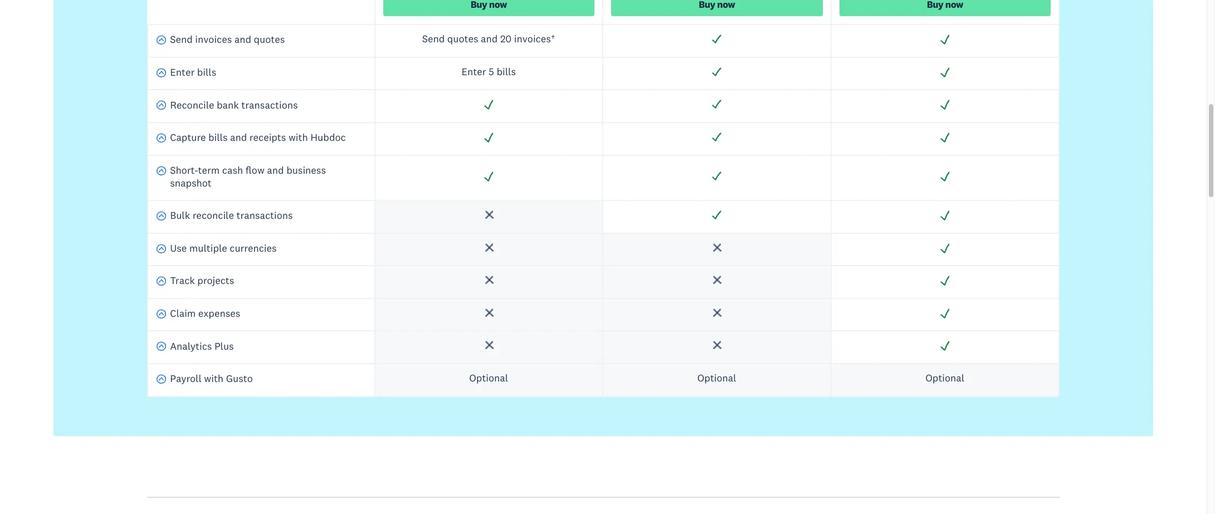 Task type: vqa. For each thing, say whether or not it's contained in the screenshot.
Email email field
no



Task type: describe. For each thing, give the bounding box(es) containing it.
bulk reconcile transactions button
[[156, 209, 293, 225]]

send quotes and 20 invoices†
[[422, 32, 555, 45]]

3 optional from the left
[[926, 372, 965, 384]]

use
[[170, 242, 187, 255]]

expenses
[[198, 307, 240, 320]]

5
[[489, 65, 494, 78]]

use multiple currencies
[[170, 242, 277, 255]]

reconcile
[[193, 209, 234, 222]]

payroll with gusto button
[[156, 372, 253, 388]]

excluded image for bulk reconcile transactions
[[483, 209, 495, 221]]

analytics plus
[[170, 340, 234, 352]]

with inside "button"
[[204, 372, 224, 385]]

claim expenses button
[[156, 307, 240, 323]]

with inside button
[[289, 131, 308, 144]]

term
[[198, 164, 220, 177]]

bills for capture bills and receipts with hubdoc
[[208, 131, 228, 144]]

gusto
[[226, 372, 253, 385]]

2 optional from the left
[[698, 372, 736, 384]]

capture
[[170, 131, 206, 144]]

enter bills
[[170, 66, 216, 79]]

track
[[170, 274, 195, 287]]

enter bills button
[[156, 66, 216, 82]]

included image for reconcile bank transactions
[[939, 99, 951, 111]]

claim
[[170, 307, 196, 320]]

bulk reconcile transactions
[[170, 209, 293, 222]]

invoices†
[[514, 32, 555, 45]]

1 optional from the left
[[469, 372, 508, 384]]

flow
[[246, 164, 265, 177]]

1 horizontal spatial quotes
[[447, 32, 478, 45]]

included image for track projects
[[939, 275, 951, 286]]

included image for use multiple currencies
[[939, 242, 951, 254]]

excluded image for claim expenses
[[483, 307, 495, 319]]

enter for enter bills
[[170, 66, 195, 79]]

use multiple currencies button
[[156, 242, 277, 258]]

snapshot
[[170, 176, 212, 189]]

plus
[[214, 340, 234, 352]]

send invoices and quotes
[[170, 33, 285, 46]]

excluded image for use multiple currencies
[[483, 242, 495, 254]]

payroll
[[170, 372, 202, 385]]

cash
[[222, 164, 243, 177]]



Task type: locate. For each thing, give the bounding box(es) containing it.
and for 20
[[481, 32, 498, 45]]

and right flow
[[267, 164, 284, 177]]

send for send quotes and 20 invoices†
[[422, 32, 445, 45]]

1 horizontal spatial send
[[422, 32, 445, 45]]

payroll with gusto
[[170, 372, 253, 385]]

short-term cash flow and business snapshot
[[170, 164, 326, 189]]

business
[[286, 164, 326, 177]]

analytics plus button
[[156, 340, 234, 355]]

bills for enter bills
[[197, 66, 216, 79]]

and left receipts
[[230, 131, 247, 144]]

0 horizontal spatial with
[[204, 372, 224, 385]]

reconcile
[[170, 98, 214, 111]]

capture bills and receipts with hubdoc button
[[156, 131, 346, 147]]

transactions for bulk reconcile transactions
[[237, 209, 293, 222]]

with left hubdoc
[[289, 131, 308, 144]]

enter for enter 5 bills
[[462, 65, 486, 78]]

bills inside 'button'
[[197, 66, 216, 79]]

optional
[[469, 372, 508, 384], [698, 372, 736, 384], [926, 372, 965, 384]]

transactions for reconcile bank transactions
[[241, 98, 298, 111]]

short-term cash flow and business snapshot button
[[156, 164, 366, 192]]

multiple
[[189, 242, 227, 255]]

bills down invoices on the left top of the page
[[197, 66, 216, 79]]

enter inside enter bills 'button'
[[170, 66, 195, 79]]

enter
[[462, 65, 486, 78], [170, 66, 195, 79]]

and for receipts
[[230, 131, 247, 144]]

included image for capture bills and receipts with hubdoc
[[939, 132, 951, 143]]

and right invoices on the left top of the page
[[234, 33, 251, 46]]

enter 5 bills
[[462, 65, 516, 78]]

send inside button
[[170, 33, 193, 46]]

analytics
[[170, 340, 212, 352]]

excluded image
[[711, 242, 723, 254], [483, 275, 495, 286], [711, 307, 723, 319], [483, 340, 495, 352]]

quotes inside button
[[254, 33, 285, 46]]

transactions up receipts
[[241, 98, 298, 111]]

and left 20
[[481, 32, 498, 45]]

0 horizontal spatial optional
[[469, 372, 508, 384]]

bills inside button
[[208, 131, 228, 144]]

capture bills and receipts with hubdoc
[[170, 131, 346, 144]]

included image
[[711, 34, 723, 45], [939, 34, 951, 45], [711, 66, 723, 78], [939, 66, 951, 78], [711, 99, 723, 111], [711, 132, 723, 143], [483, 170, 495, 182], [711, 170, 723, 182], [939, 170, 951, 182], [711, 209, 723, 221], [939, 209, 951, 221], [939, 307, 951, 319], [939, 340, 951, 352]]

bills
[[497, 65, 516, 78], [197, 66, 216, 79], [208, 131, 228, 144]]

1 vertical spatial with
[[204, 372, 224, 385]]

hubdoc
[[311, 131, 346, 144]]

and inside short-term cash flow and business snapshot
[[267, 164, 284, 177]]

track projects button
[[156, 274, 234, 290]]

and for quotes
[[234, 33, 251, 46]]

and
[[481, 32, 498, 45], [234, 33, 251, 46], [230, 131, 247, 144], [267, 164, 284, 177]]

send
[[422, 32, 445, 45], [170, 33, 193, 46]]

bills right '5'
[[497, 65, 516, 78]]

send for send invoices and quotes
[[170, 33, 193, 46]]

with left gusto at the bottom of the page
[[204, 372, 224, 385]]

send invoices and quotes button
[[156, 33, 285, 49]]

1 horizontal spatial enter
[[462, 65, 486, 78]]

1 horizontal spatial optional
[[698, 372, 736, 384]]

transactions
[[241, 98, 298, 111], [237, 209, 293, 222]]

quotes
[[447, 32, 478, 45], [254, 33, 285, 46]]

reconcile bank transactions
[[170, 98, 298, 111]]

enter up reconcile on the top left
[[170, 66, 195, 79]]

bills right capture
[[208, 131, 228, 144]]

transactions inside button
[[241, 98, 298, 111]]

receipts
[[250, 131, 286, 144]]

track projects
[[170, 274, 234, 287]]

0 vertical spatial transactions
[[241, 98, 298, 111]]

0 horizontal spatial quotes
[[254, 33, 285, 46]]

transactions inside 'button'
[[237, 209, 293, 222]]

currencies
[[230, 242, 277, 255]]

2 horizontal spatial optional
[[926, 372, 965, 384]]

0 vertical spatial with
[[289, 131, 308, 144]]

0 horizontal spatial enter
[[170, 66, 195, 79]]

projects
[[197, 274, 234, 287]]

20
[[500, 32, 512, 45]]

short-
[[170, 164, 198, 177]]

1 vertical spatial transactions
[[237, 209, 293, 222]]

with
[[289, 131, 308, 144], [204, 372, 224, 385]]

0 horizontal spatial send
[[170, 33, 193, 46]]

included image
[[483, 99, 495, 111], [939, 99, 951, 111], [483, 132, 495, 143], [939, 132, 951, 143], [939, 242, 951, 254], [939, 275, 951, 286]]

reconcile bank transactions button
[[156, 98, 298, 114]]

excluded image
[[483, 209, 495, 221], [483, 242, 495, 254], [711, 275, 723, 286], [483, 307, 495, 319], [711, 340, 723, 352]]

bank
[[217, 98, 239, 111]]

enter left '5'
[[462, 65, 486, 78]]

invoices
[[195, 33, 232, 46]]

transactions up currencies
[[237, 209, 293, 222]]

1 horizontal spatial with
[[289, 131, 308, 144]]

bulk
[[170, 209, 190, 222]]

claim expenses
[[170, 307, 240, 320]]



